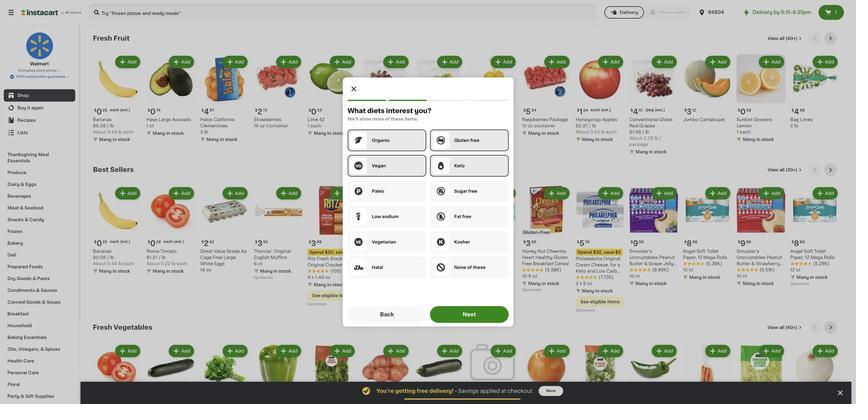 Task type: locate. For each thing, give the bounding box(es) containing it.
72 up the strawberries
[[263, 109, 267, 112]]

1 4 from the left
[[204, 108, 209, 115]]

sponsored badge image for $ 3 68
[[522, 288, 541, 292]]

0 horizontal spatial 9
[[634, 240, 639, 247]]

fresh inside ritz fresh stacks original crackers
[[317, 256, 329, 261]]

sponsored badge image for $ 8 86
[[791, 282, 810, 286]]

size
[[399, 249, 408, 253]]

sunkist growers lemon 1 each
[[737, 118, 773, 134]]

keto
[[454, 164, 465, 168], [576, 269, 586, 273]]

of right none
[[467, 265, 472, 270]]

1 spend from the left
[[310, 250, 324, 254]]

1 horizontal spatial bag
[[791, 118, 799, 122]]

2 96 from the left
[[639, 240, 644, 244]]

original up "for"
[[604, 256, 621, 261]]

(40+) for fresh vegetables
[[786, 325, 798, 330]]

/pkg (est.) up "harvest"
[[378, 108, 398, 112]]

0 horizontal spatial 12 ct
[[361, 268, 372, 272]]

save right $32,
[[604, 250, 615, 254]]

$ inside $ 2 42
[[202, 240, 204, 244]]

0 horizontal spatial 5
[[365, 108, 370, 115]]

supplies
[[35, 394, 54, 398]]

1 0.44 from the top
[[107, 130, 117, 134]]

12 ct right (5.51k)
[[791, 268, 801, 272]]

2 $1.98 from the left
[[630, 130, 642, 134]]

4 for $ 4 51
[[634, 108, 639, 115]]

10 ct for smucker's uncrustables peanut butter & strawberry jam sandwich
[[737, 274, 748, 278]]

(est.) inside $ 0 28 each (est.)
[[174, 240, 184, 243]]

oils, vinegars, & spices link
[[4, 343, 75, 355]]

main content containing 0
[[81, 25, 852, 404]]

delivery for delivery by 6:15-6:35pm
[[753, 10, 773, 15]]

honey
[[522, 249, 537, 253]]

1 vertical spatial 42
[[209, 240, 214, 244]]

diets
[[367, 108, 385, 114]]

2 grapes from the left
[[415, 124, 431, 128]]

keto up sugar
[[454, 164, 465, 168]]

applied
[[480, 389, 500, 393]]

original inside thomas' original english muffins 6 ct
[[274, 249, 291, 253]]

about inside honeycrisp apples $2.87 / lb about 0.43 lb each
[[576, 130, 589, 134]]

mega
[[704, 255, 716, 260], [811, 255, 823, 260]]

floral
[[7, 382, 20, 387]]

aa
[[241, 249, 247, 253]]

$ inside $0.67 each (estimated) element
[[524, 397, 526, 401]]

free down heart
[[522, 261, 532, 266]]

0 vertical spatial 42
[[319, 118, 325, 122]]

0 vertical spatial low
[[372, 214, 381, 219]]

$5.23 per package (estimated) element
[[361, 106, 410, 117]]

$1.98 down conventional
[[630, 130, 642, 134]]

essentials down thanksgiving at the left
[[7, 159, 30, 163]]

original down ritz
[[308, 263, 325, 267]]

2 save from the left
[[604, 250, 615, 254]]

see for 3
[[312, 293, 321, 298]]

2 sandwich from the left
[[630, 268, 651, 272]]

low down cheese,
[[597, 269, 606, 273]]

10 ct down 'jam'
[[737, 274, 748, 278]]

0 vertical spatial eggs
[[25, 182, 36, 187]]

$ 0 25
[[94, 108, 107, 115], [94, 240, 107, 247]]

100% satisfaction guarantee button
[[10, 73, 69, 79]]

oz right 16
[[260, 124, 265, 128]]

0 vertical spatial keto
[[454, 164, 465, 168]]

2 12 ct from the left
[[684, 268, 694, 272]]

keto inside philadelphia original cream cheese, for a keto and low carb lifestyle
[[576, 269, 586, 273]]

uncrustables inside smucker's uncrustables peanut butter & grape jelly sandwich
[[630, 255, 659, 260]]

butter inside smucker's uncrustables peanut butter & strawberry jam sandwich
[[737, 261, 751, 266]]

oz inside "great value grade aa cage free large white eggs 18 oz"
[[206, 268, 211, 272]]

1 horizontal spatial 72
[[424, 240, 429, 244]]

2 spend from the left
[[578, 250, 592, 254]]

gluten down the 2 lb bag
[[454, 138, 469, 143]]

0 horizontal spatial see
[[312, 293, 321, 298]]

28
[[156, 240, 161, 244]]

1 vertical spatial essentials
[[24, 335, 47, 340]]

treatment tracker modal dialog
[[81, 382, 852, 404]]

grade
[[227, 249, 240, 253]]

peanut up jelly
[[660, 255, 675, 260]]

$ inside $ 2 72
[[255, 109, 258, 112]]

smucker's inside smucker's uncrustables peanut butter & strawberry jam sandwich
[[737, 249, 760, 253]]

96 up smucker's uncrustables peanut butter & grape jelly sandwich
[[639, 240, 644, 244]]

0 horizontal spatial seedless
[[389, 118, 409, 122]]

2 10 ct from the left
[[630, 274, 640, 278]]

sandwich down "grape"
[[630, 268, 651, 272]]

1 horizontal spatial sandwich
[[748, 268, 769, 272]]

1 vertical spatial 25
[[103, 240, 107, 244]]

uncrustables for grape
[[630, 255, 659, 260]]

soups
[[47, 300, 61, 304]]

0 horizontal spatial paper,
[[684, 255, 697, 260]]

1 vertical spatial large
[[224, 255, 236, 260]]

1 save from the left
[[336, 250, 346, 254]]

x down lifestyle
[[580, 281, 583, 286]]

1 all from the top
[[780, 36, 785, 41]]

25 for 0
[[103, 109, 107, 112]]

3 view from the top
[[768, 325, 779, 330]]

2 bananas from the top
[[93, 249, 112, 253]]

2 view all (40+) from the top
[[768, 325, 798, 330]]

eggs right white
[[214, 261, 225, 266]]

2 view from the top
[[768, 168, 779, 172]]

care for health care
[[23, 359, 34, 363]]

8 x 1.48 oz
[[308, 275, 331, 279]]

care for personal care
[[28, 371, 39, 375]]

about
[[93, 130, 106, 134], [576, 130, 589, 134], [361, 136, 375, 140], [415, 136, 428, 140], [630, 136, 643, 140], [93, 261, 106, 266], [147, 261, 160, 266]]

$5 left the bounty
[[347, 250, 353, 254]]

1 inside product group
[[580, 108, 583, 115]]

conventional
[[630, 118, 659, 122]]

large down grade
[[224, 255, 236, 260]]

delivery inside button
[[620, 10, 639, 15]]

4 for $ 4 98
[[795, 108, 800, 115]]

grapes
[[371, 124, 387, 128], [415, 124, 431, 128], [640, 124, 656, 128]]

buy it again
[[17, 106, 44, 110]]

2 down $ 4 98
[[791, 124, 794, 128]]

None search field
[[89, 4, 597, 21]]

$1.98 down green at the top of the page
[[415, 130, 427, 134]]

thanksgiving meal essentials
[[7, 152, 49, 163]]

$2.18
[[361, 130, 373, 134]]

great value purified drinking water 40 x 16.9 fl oz
[[469, 249, 512, 266]]

soft
[[697, 249, 706, 253], [804, 249, 814, 253]]

0 horizontal spatial 18
[[200, 268, 205, 272]]

3 up jumbo
[[687, 108, 692, 115]]

breakfast inside honey nut cheerios heart healthy gluten free breakfast cereal
[[533, 261, 554, 266]]

1 /pkg from the left
[[378, 108, 386, 112]]

$ inside $ 0 58
[[738, 109, 741, 112]]

smucker's for smucker's uncrustables peanut butter & grape jelly sandwich
[[630, 249, 652, 253]]

1 bananas $0.58 / lb about 0.44 lb each from the top
[[93, 118, 134, 134]]

0 horizontal spatial butter
[[630, 261, 643, 266]]

grape
[[649, 261, 663, 266]]

& left "grape"
[[645, 261, 648, 266]]

pasta
[[37, 276, 50, 281]]

1 butter from the left
[[737, 261, 751, 266]]

9 for smucker's uncrustables peanut butter & strawberry jam sandwich
[[741, 240, 746, 247]]

store
[[36, 69, 45, 72]]

items for 3
[[339, 293, 352, 298]]

2 0.44 from the top
[[107, 261, 117, 266]]

ct
[[150, 124, 154, 128], [258, 261, 263, 266], [367, 268, 372, 272], [689, 268, 694, 272], [797, 268, 801, 272], [743, 274, 748, 278], [636, 274, 640, 278]]

0 horizontal spatial of
[[385, 117, 390, 121]]

3 for $ 3 92
[[258, 240, 263, 247]]

package down 2.28 at top
[[630, 142, 648, 147]]

peanut inside smucker's uncrustables peanut butter & grape jelly sandwich
[[660, 255, 675, 260]]

3 down halos
[[200, 130, 203, 134]]

walmart
[[30, 62, 49, 66]]

18 down white
[[200, 268, 205, 272]]

free up the 'nut'
[[540, 230, 550, 234]]

& left sauces
[[36, 288, 40, 292]]

peanut inside smucker's uncrustables peanut butter & strawberry jam sandwich
[[767, 255, 783, 260]]

2 /pkg from the left
[[431, 108, 440, 112]]

gluten-
[[523, 230, 540, 234]]

1 10 from the left
[[737, 274, 742, 278]]

butter inside smucker's uncrustables peanut butter & grape jelly sandwich
[[630, 261, 643, 266]]

all for 4
[[780, 36, 785, 41]]

5 left "23"
[[365, 108, 370, 115]]

fresh
[[93, 35, 112, 42], [317, 256, 329, 261], [93, 324, 112, 330]]

fat
[[454, 214, 461, 219]]

3 for $ 3 12
[[687, 108, 692, 115]]

2 red from the left
[[630, 124, 639, 128]]

1 vertical spatial eligible
[[590, 299, 607, 304]]

1 96 from the left
[[747, 240, 752, 244]]

98
[[800, 109, 805, 112]]

sun harvest seedless red grapes $2.18 / lb about 2.4 lb / package
[[361, 118, 409, 147]]

spend for 3
[[310, 250, 324, 254]]

1 horizontal spatial spend
[[578, 250, 592, 254]]

see eligible items button down '1.48'
[[308, 290, 356, 301]]

service type group
[[605, 6, 691, 19]]

0.44 for each (est.)
[[107, 261, 117, 266]]

2 9 from the left
[[634, 240, 639, 247]]

2 10 from the left
[[630, 274, 635, 278]]

spend $20, save $5
[[310, 250, 353, 254]]

free for sugar free
[[468, 189, 478, 193]]

0 vertical spatial bananas $0.58 / lb about 0.44 lb each
[[93, 118, 134, 134]]

free up the 87
[[417, 389, 428, 393]]

0 vertical spatial essentials
[[7, 159, 30, 163]]

$0.25 each (estimated) element for each (est.)
[[93, 237, 142, 248]]

/pkg for 4
[[646, 108, 654, 112]]

large
[[159, 118, 171, 122], [224, 255, 236, 260]]

1 horizontal spatial eggs
[[214, 261, 225, 266]]

fresh left "vegetables"
[[93, 324, 112, 330]]

$0.25 each (estimated) element for 0
[[93, 106, 142, 117]]

spend up "philadelphia"
[[578, 250, 592, 254]]

1 $1.98 from the left
[[415, 130, 427, 134]]

free inside treatment tracker modal dialog
[[417, 389, 428, 393]]

0 vertical spatial $0.58
[[93, 124, 106, 128]]

& inside smucker's uncrustables peanut butter & strawberry jam sandwich
[[752, 261, 755, 266]]

0 horizontal spatial keto
[[454, 164, 465, 168]]

package for green seedless grapes bag $1.98 / lb about 2.43 lb / package
[[415, 142, 434, 147]]

3 /pkg from the left
[[646, 108, 654, 112]]

2 seedless from the left
[[430, 118, 450, 122]]

sandwich inside smucker's uncrustables peanut butter & strawberry jam sandwich
[[748, 268, 769, 272]]

3 item carousel region from the top
[[93, 321, 840, 404]]

x right 40
[[476, 261, 478, 266]]

2 butter from the left
[[630, 261, 643, 266]]

2 /pkg (est.) from the left
[[646, 108, 665, 112]]

2 horizontal spatial free
[[540, 230, 550, 234]]

1 9 from the left
[[741, 240, 746, 247]]

/pkg (est.) inside the $5.23 per package (estimated) element
[[378, 108, 398, 112]]

2 bananas $0.58 / lb about 0.44 lb each from the top
[[93, 249, 134, 266]]

1 toilet from the left
[[707, 249, 719, 253]]

grapes down conventional
[[640, 124, 656, 128]]

1 horizontal spatial $5
[[616, 250, 621, 254]]

2 $5 from the left
[[616, 250, 621, 254]]

fresh down $20,
[[317, 256, 329, 261]]

72 inside $ 2 72
[[263, 109, 267, 112]]

5 for $ 5 23
[[365, 108, 370, 115]]

(est.) inside '$0.87 each (estimated)' element
[[442, 397, 452, 401]]

these down interest
[[391, 117, 404, 121]]

halos
[[200, 118, 213, 122]]

5 for $ 5 76
[[580, 240, 585, 247]]

2 package from the left
[[415, 142, 434, 147]]

uncrustables inside smucker's uncrustables peanut butter & strawberry jam sandwich
[[737, 255, 766, 260]]

1 horizontal spatial items
[[608, 299, 620, 304]]

product group containing 1
[[576, 55, 625, 144]]

everyday store prices
[[19, 69, 57, 72]]

0 vertical spatial $0.25 each (estimated) element
[[93, 106, 142, 117]]

view all (40+) button
[[766, 32, 805, 45], [766, 321, 805, 334]]

snacks & candy link
[[4, 214, 75, 226]]

1 seedless from the left
[[389, 118, 409, 122]]

view all (40+) for vegetables
[[768, 325, 798, 330]]

save for 5
[[604, 250, 615, 254]]

2 smucker's from the left
[[630, 249, 652, 253]]

sandwich inside smucker's uncrustables peanut butter & grape jelly sandwich
[[630, 268, 651, 272]]

1 horizontal spatial smucker's
[[737, 249, 760, 253]]

1 horizontal spatial 9
[[741, 240, 746, 247]]

item carousel region
[[93, 32, 840, 159], [93, 164, 840, 316], [93, 321, 840, 404]]

1 vertical spatial bag
[[432, 124, 441, 128]]

view all (40+) for fruit
[[768, 36, 798, 41]]

add your shopping preferences element
[[343, 77, 514, 327]]

growers
[[754, 118, 773, 122]]

1 grapes from the left
[[371, 124, 387, 128]]

oz down raspberries
[[528, 124, 533, 128]]

10 ct for smucker's uncrustables peanut butter & grape jelly sandwich
[[630, 274, 640, 278]]

& left the strawberry
[[752, 261, 755, 266]]

1 vertical spatial low
[[597, 269, 606, 273]]

2 horizontal spatial grapes
[[640, 124, 656, 128]]

$0.25 each (estimated) element
[[93, 106, 142, 117], [93, 237, 142, 248]]

1 view all (40+) from the top
[[768, 36, 798, 41]]

2 vertical spatial free
[[522, 261, 532, 266]]

care down vinegars,
[[23, 359, 34, 363]]

1 inside hass large avocado 1 ct
[[147, 124, 148, 128]]

1 vertical spatial free
[[213, 255, 223, 260]]

$ 0 58
[[738, 108, 752, 115]]

1 $ 9 96 from the left
[[738, 240, 752, 247]]

1 $ 8 86 from the left
[[685, 240, 698, 247]]

red down conventional
[[630, 124, 639, 128]]

$1.98 for grapes
[[415, 130, 427, 134]]

main content
[[81, 25, 852, 404]]

& right meat in the bottom of the page
[[20, 206, 24, 210]]

2 great from the left
[[469, 249, 481, 253]]

see for 5
[[581, 299, 589, 304]]

3 left 68 in the right bottom of the page
[[526, 240, 531, 247]]

10 down smucker's uncrustables peanut butter & grape jelly sandwich
[[630, 274, 635, 278]]

goods down condiments & sauces
[[26, 300, 41, 304]]

96 for smucker's uncrustables peanut butter & grape jelly sandwich
[[639, 240, 644, 244]]

1 25 from the top
[[103, 109, 107, 112]]

ct inside hass large avocado 1 ct
[[150, 124, 154, 128]]

great up cage
[[200, 249, 213, 253]]

ground,
[[443, 249, 460, 253]]

1 /pkg (est.) from the left
[[378, 108, 398, 112]]

1 $5 from the left
[[347, 250, 353, 254]]

fruit
[[114, 35, 130, 42]]

philadelphia original cream cheese, for a keto and low carb lifestyle
[[576, 256, 621, 279]]

0 horizontal spatial sandwich
[[630, 268, 651, 272]]

0 horizontal spatial uncrustables
[[630, 255, 659, 260]]

1 vertical spatial $0.58
[[93, 255, 106, 260]]

0 vertical spatial items
[[339, 293, 352, 298]]

2 view all (40+) button from the top
[[766, 321, 805, 334]]

12 ct left halal
[[361, 268, 372, 272]]

0 horizontal spatial spend
[[310, 250, 324, 254]]

guarantee
[[48, 75, 66, 78]]

/pkg for 5
[[378, 108, 386, 112]]

1 12 ct from the left
[[361, 268, 372, 272]]

fresh left fruit
[[93, 35, 112, 42]]

1 horizontal spatial save
[[604, 250, 615, 254]]

10.8 oz
[[522, 274, 538, 278]]

goods
[[17, 276, 32, 281], [26, 300, 41, 304]]

you're
[[377, 389, 394, 393]]

peanut up the strawberry
[[767, 255, 783, 260]]

2 4 from the left
[[419, 108, 424, 115]]

great value grade aa cage free large white eggs 18 oz
[[200, 249, 247, 272]]

10 for smucker's uncrustables peanut butter & strawberry jam sandwich
[[737, 274, 742, 278]]

peanut
[[767, 255, 783, 260], [660, 255, 675, 260]]

x left '1.48'
[[312, 275, 314, 279]]

each (est.)
[[110, 108, 130, 112], [591, 108, 612, 112], [110, 240, 130, 243], [539, 397, 560, 401], [432, 397, 452, 401]]

of down the $5.23 per package (estimated) element
[[385, 117, 390, 121]]

/pkg inside the $5.23 per package (estimated) element
[[378, 108, 386, 112]]

2 (40+) from the top
[[786, 325, 798, 330]]

/pkg right 81 at the top
[[431, 108, 440, 112]]

0 horizontal spatial great
[[200, 249, 213, 253]]

value for cage
[[214, 249, 225, 253]]

household link
[[4, 320, 75, 332]]

these inside what diets interest you? we'll show more of these items.
[[391, 117, 404, 121]]

grapes down "harvest"
[[371, 124, 387, 128]]

2 25 from the top
[[103, 240, 107, 244]]

x for 5
[[580, 281, 583, 286]]

original up muffins
[[274, 249, 291, 253]]

$ 0 25 for each (est.)
[[94, 240, 107, 247]]

see eligible items button down 2 x 8 oz
[[576, 296, 625, 307]]

bag down $ 4 98
[[791, 118, 799, 122]]

1 horizontal spatial keto
[[576, 269, 586, 273]]

2 uncrustables from the left
[[630, 255, 659, 260]]

essentials inside "baking essentials" link
[[24, 335, 47, 340]]

1 soft from the left
[[697, 249, 706, 253]]

interest
[[386, 108, 413, 114]]

1 horizontal spatial 18
[[375, 240, 379, 244]]

1 vertical spatial bananas
[[93, 249, 112, 253]]

1 uncrustables from the left
[[737, 255, 766, 260]]

96 up smucker's uncrustables peanut butter & strawberry jam sandwich
[[747, 240, 752, 244]]

$ inside $ 1 24
[[577, 109, 580, 112]]

0 horizontal spatial free
[[213, 255, 223, 260]]

thanksgiving
[[7, 152, 37, 157]]

/pkg inside $4.51 per package (estimated) "element"
[[646, 108, 654, 112]]

eligible down 2 x 8 oz
[[590, 299, 607, 304]]

$0.58
[[93, 124, 106, 128], [93, 255, 106, 260]]

save for 3
[[336, 250, 346, 254]]

great inside "great value grade aa cage free large white eggs 18 oz"
[[200, 249, 213, 253]]

1 horizontal spatial see eligible items button
[[576, 296, 625, 307]]

butter
[[737, 261, 751, 266], [630, 261, 643, 266]]

$ inside $ 4 98
[[792, 109, 795, 112]]

strawberries 16 oz container
[[254, 118, 288, 128]]

2 item carousel region from the top
[[93, 164, 840, 316]]

package inside green seedless grapes bag $1.98 / lb about 2.43 lb / package
[[415, 142, 434, 147]]

5 left 76 at the right bottom
[[580, 240, 585, 247]]

2 $0.25 each (estimated) element from the top
[[93, 237, 142, 248]]

chuck,
[[426, 249, 442, 253]]

1 vertical spatial eggs
[[214, 261, 225, 266]]

0 horizontal spatial 10 ct
[[630, 274, 640, 278]]

2 (5.29k) from the left
[[814, 261, 830, 266]]

1 horizontal spatial 5
[[526, 108, 531, 115]]

see eligible items button for 5
[[576, 296, 625, 307]]

smucker's uncrustables peanut butter & strawberry jam sandwich
[[737, 249, 783, 272]]

0 horizontal spatial save
[[336, 250, 346, 254]]

1 view all (40+) button from the top
[[766, 32, 805, 45]]

/pkg inside $ 4 81 /pkg (est.)
[[431, 108, 440, 112]]

1 horizontal spatial $ 8 86
[[792, 240, 805, 247]]

$0.28 each (estimated) element
[[147, 237, 195, 248]]

philadelphia
[[576, 256, 603, 261]]

1 bananas from the top
[[93, 118, 112, 122]]

free
[[471, 138, 480, 143], [468, 189, 478, 193], [462, 214, 472, 219], [417, 389, 428, 393]]

$0.58 for each (est.)
[[93, 255, 106, 260]]

sandwich for strawberry
[[748, 268, 769, 272]]

1 horizontal spatial $ 9 96
[[738, 240, 752, 247]]

great for great value grade aa cage free large white eggs 18 oz
[[200, 249, 213, 253]]

oz right the 10.8
[[533, 274, 538, 278]]

0 vertical spatial 25
[[103, 109, 107, 112]]

$ inside the $ 4 97
[[202, 109, 204, 112]]

towels
[[375, 255, 390, 260]]

1 10 ct from the left
[[737, 274, 748, 278]]

1 angel soft toilet paper, 12 mega rolls from the left
[[684, 249, 728, 260]]

large down 74
[[159, 118, 171, 122]]

1 vertical spatial $ 0 25
[[94, 240, 107, 247]]

1 vertical spatial fresh
[[317, 256, 329, 261]]

see down 2 x 8 oz
[[581, 299, 589, 304]]

package down 2.43 on the right
[[415, 142, 434, 147]]

(est.) inside the $5.23 per package (estimated) element
[[387, 108, 398, 112]]

18 right the 22
[[375, 240, 379, 244]]

see down the 8 x 1.48 oz
[[312, 293, 321, 298]]

1 horizontal spatial of
[[467, 265, 472, 270]]

2 all from the top
[[780, 168, 785, 172]]

checkout.
[[508, 389, 534, 393]]

97 up halos
[[210, 109, 214, 112]]

0 horizontal spatial bag
[[432, 124, 441, 128]]

2.4
[[376, 136, 383, 140]]

beef
[[415, 249, 425, 253]]

1 $0.58 from the top
[[93, 124, 106, 128]]

1 angel from the left
[[684, 249, 696, 253]]

1 smucker's from the left
[[737, 249, 760, 253]]

items down '(7.72k)'
[[608, 299, 620, 304]]

12 ct
[[361, 268, 372, 272], [684, 268, 694, 272], [791, 268, 801, 272]]

sandwich down the strawberry
[[748, 268, 769, 272]]

2 vertical spatial item carousel region
[[93, 321, 840, 404]]

$ 0 74
[[148, 108, 161, 115]]

each inside lime 42 1 each
[[311, 124, 322, 128]]

1 (5.29k) from the left
[[706, 261, 723, 266]]

1 peanut from the left
[[767, 255, 783, 260]]

breakfast down the healthy on the right
[[533, 261, 554, 266]]

3 grapes from the left
[[640, 124, 656, 128]]

0 horizontal spatial original
[[274, 249, 291, 253]]

oz inside raspberries package 12 oz container
[[528, 124, 533, 128]]

lime
[[308, 118, 318, 122]]

1 vertical spatial these
[[473, 265, 486, 270]]

sandwich for grape
[[630, 268, 651, 272]]

0 horizontal spatial eligible
[[322, 293, 338, 298]]

oz down lifestyle
[[588, 281, 593, 286]]

$ 4 81 /pkg (est.)
[[416, 108, 451, 115]]

1 horizontal spatial seedless
[[430, 118, 450, 122]]

smucker's uncrustables peanut butter & grape jelly sandwich
[[630, 249, 675, 272]]

1 vertical spatial care
[[28, 371, 39, 375]]

1 vertical spatial view all (40+) button
[[766, 321, 805, 334]]

strawberry
[[757, 261, 780, 266]]

1 vertical spatial see eligible items
[[581, 299, 620, 304]]

& left the spices
[[40, 347, 44, 351]]

walmart logo image
[[26, 32, 53, 59]]

3 4 from the left
[[634, 108, 639, 115]]

2 vertical spatial view
[[768, 325, 779, 330]]

/pkg right 51
[[646, 108, 654, 112]]

0 horizontal spatial 72
[[263, 109, 267, 112]]

0 vertical spatial 97
[[210, 109, 214, 112]]

• savings applied at checkout.
[[455, 388, 534, 393]]

9 up smucker's uncrustables peanut butter & strawberry jam sandwich
[[741, 240, 746, 247]]

each inside $ 0 28 each (est.)
[[164, 240, 173, 243]]

oz right fl
[[494, 261, 499, 266]]

red inside conventional globe red grapes $1.98 / lb about 2.28 lb / package
[[630, 124, 639, 128]]

delivery!
[[430, 389, 454, 393]]

dairy & eggs
[[7, 182, 36, 187]]

0 vertical spatial see
[[312, 293, 321, 298]]

2 $ 0 25 from the top
[[94, 240, 107, 247]]

1 sandwich from the left
[[748, 268, 769, 272]]

$1.98 inside green seedless grapes bag $1.98 / lb about 2.43 lb / package
[[415, 130, 427, 134]]

red inside sun harvest seedless red grapes $2.18 / lb about 2.4 lb / package
[[361, 124, 370, 128]]

$ inside $ 3 12
[[685, 109, 687, 112]]

$ 9 96 up smucker's uncrustables peanut butter & strawberry jam sandwich
[[738, 240, 752, 247]]

2 86 from the left
[[800, 240, 805, 244]]

$5 for 3
[[347, 250, 353, 254]]

sponsored badge image
[[254, 276, 273, 279], [791, 282, 810, 286], [522, 288, 541, 292], [308, 302, 326, 306], [576, 309, 595, 312]]

what diets interest you? we'll show more of these items.
[[348, 108, 432, 121]]

4 4 from the left
[[795, 108, 800, 115]]

care down health care 'link'
[[28, 371, 39, 375]]

0 horizontal spatial $5
[[347, 250, 353, 254]]

$1.24 each (estimated) element
[[576, 106, 625, 117]]

/pkg (est.) right 51
[[646, 108, 665, 112]]

& left "pasta"
[[33, 276, 36, 281]]

3 for $ 3 68
[[526, 240, 531, 247]]

fl
[[490, 261, 493, 266]]

view for 8
[[768, 168, 779, 172]]

1 horizontal spatial 10 ct
[[737, 274, 748, 278]]

1 package from the left
[[361, 142, 380, 147]]

6:35pm
[[793, 10, 812, 15]]

$0.87 each (estimated) element
[[415, 395, 464, 404]]

add
[[128, 60, 137, 64], [181, 60, 190, 64], [235, 60, 244, 64], [289, 60, 298, 64], [342, 60, 351, 64], [396, 60, 405, 64], [450, 60, 459, 64], [503, 60, 513, 64], [557, 60, 566, 64], [611, 60, 620, 64], [665, 60, 674, 64], [718, 60, 727, 64], [772, 60, 781, 64], [826, 60, 835, 64], [128, 191, 137, 196], [181, 191, 190, 196], [235, 191, 244, 196], [289, 191, 298, 196], [342, 191, 351, 196], [450, 191, 459, 196], [503, 191, 513, 196], [557, 191, 566, 196], [611, 191, 620, 196], [665, 191, 674, 196], [718, 191, 727, 196], [772, 191, 781, 196], [826, 191, 835, 196], [128, 349, 137, 353], [181, 349, 190, 353], [235, 349, 244, 353], [289, 349, 298, 353], [342, 349, 351, 353], [396, 349, 405, 353], [450, 349, 459, 353], [503, 349, 513, 353], [557, 349, 566, 353], [611, 349, 620, 353], [665, 349, 674, 353], [718, 349, 727, 353], [772, 349, 781, 353], [826, 349, 835, 353]]

2 rolls from the left
[[825, 255, 835, 260]]

$5 up a
[[616, 250, 621, 254]]

seedless down interest
[[389, 118, 409, 122]]

3 left 92
[[258, 240, 263, 247]]

1 horizontal spatial grapes
[[415, 124, 431, 128]]

42 right lime
[[319, 118, 325, 122]]

2 vertical spatial x
[[580, 281, 583, 286]]

sugar
[[454, 189, 467, 193]]

bag inside bag limes 2 lb
[[791, 118, 799, 122]]

spend up ritz
[[310, 250, 324, 254]]

keto inside the add your shopping preferences element
[[454, 164, 465, 168]]

jam
[[737, 268, 747, 272]]

0 horizontal spatial angel
[[684, 249, 696, 253]]

red down sun
[[361, 124, 370, 128]]

about inside green seedless grapes bag $1.98 / lb about 2.43 lb / package
[[415, 136, 428, 140]]

1 horizontal spatial mega
[[811, 255, 823, 260]]

1 horizontal spatial 10
[[737, 274, 742, 278]]

10 down 'jam'
[[737, 274, 742, 278]]

(3.38k)
[[545, 268, 562, 272]]

0 vertical spatial 72
[[263, 109, 267, 112]]

free
[[540, 230, 550, 234], [213, 255, 223, 260], [522, 261, 532, 266]]

2 peanut from the left
[[660, 255, 675, 260]]

1 (40+) from the top
[[786, 36, 798, 41]]

great inside great value purified drinking water 40 x 16.9 fl oz
[[469, 249, 481, 253]]

0 horizontal spatial $ 8 86
[[685, 240, 698, 247]]

all for 8
[[780, 168, 785, 172]]

bag
[[791, 118, 799, 122], [432, 124, 441, 128]]

see eligible items for 3
[[312, 293, 352, 298]]

about inside conventional globe red grapes $1.98 / lb about 2.28 lb / package
[[630, 136, 643, 140]]

2 $ 9 96 from the left
[[631, 240, 644, 247]]

0 horizontal spatial peanut
[[660, 255, 675, 260]]

1 view from the top
[[768, 36, 779, 41]]

0 horizontal spatial $ 9 96
[[631, 240, 644, 247]]

1 horizontal spatial gluten
[[554, 255, 569, 260]]

0.44 for 0
[[107, 130, 117, 134]]

shop link
[[4, 89, 75, 102]]

2 down lifestyle
[[576, 281, 579, 286]]

essentials up the oils, vinegars, & spices
[[24, 335, 47, 340]]

1 $ 0 25 from the top
[[94, 108, 107, 115]]

1.48
[[315, 275, 324, 279]]

items for 5
[[608, 299, 620, 304]]

3 package from the left
[[630, 142, 648, 147]]

original for cheese,
[[604, 256, 621, 261]]

smucker's inside smucker's uncrustables peanut butter & grape jelly sandwich
[[630, 249, 652, 253]]

1 horizontal spatial uncrustables
[[737, 255, 766, 260]]

1 horizontal spatial 97
[[478, 397, 483, 401]]

care inside 'link'
[[23, 359, 34, 363]]

25
[[103, 109, 107, 112], [103, 240, 107, 244]]

free for gluten free
[[471, 138, 480, 143]]

1 horizontal spatial /pkg (est.)
[[646, 108, 665, 112]]

1 horizontal spatial value
[[482, 249, 494, 253]]

$0.67 each (estimated) element
[[522, 395, 571, 404]]

fresh for fresh vegetables
[[93, 324, 112, 330]]

product group
[[93, 55, 142, 144], [147, 55, 195, 138], [200, 55, 249, 144], [254, 55, 303, 129], [308, 55, 356, 138], [361, 55, 410, 156], [415, 55, 464, 156], [469, 55, 517, 135], [522, 55, 571, 138], [576, 55, 625, 144], [630, 55, 679, 156], [684, 55, 732, 123], [737, 55, 786, 144], [791, 55, 840, 129], [93, 186, 142, 275], [147, 186, 195, 275], [200, 186, 249, 273], [254, 186, 303, 281], [308, 186, 356, 308], [361, 186, 410, 281], [415, 186, 464, 275], [469, 186, 517, 267], [522, 186, 571, 293], [576, 186, 625, 314], [630, 186, 679, 288], [684, 186, 732, 281], [737, 186, 786, 288], [791, 186, 840, 287], [93, 343, 142, 404], [147, 343, 195, 404], [200, 343, 249, 404], [254, 343, 303, 404], [308, 343, 356, 404], [361, 343, 410, 404], [415, 343, 464, 404], [469, 343, 517, 404], [522, 343, 571, 404], [576, 343, 625, 404], [630, 343, 679, 404], [684, 343, 732, 404], [737, 343, 786, 404], [791, 343, 840, 404]]

0 vertical spatial bag
[[791, 118, 799, 122]]

eggs inside "great value grade aa cage free large white eggs 18 oz"
[[214, 261, 225, 266]]

all inside view all (30+) popup button
[[780, 168, 785, 172]]

free right fat on the right of the page
[[462, 214, 472, 219]]

0 vertical spatial original
[[274, 249, 291, 253]]

items down the '(105)'
[[339, 293, 352, 298]]

1 value from the left
[[214, 249, 225, 253]]

original inside philadelphia original cream cheese, for a keto and low carb lifestyle
[[604, 256, 621, 261]]

1 vertical spatial keto
[[576, 269, 586, 273]]

1 horizontal spatial these
[[473, 265, 486, 270]]

2 $0.58 from the top
[[93, 255, 106, 260]]

lemon
[[737, 124, 752, 128]]

keto down cream
[[576, 269, 586, 273]]

value left grade
[[214, 249, 225, 253]]

1 horizontal spatial angel soft toilet paper, 12 mega rolls
[[791, 249, 835, 260]]

free right sugar
[[468, 189, 478, 193]]

0 vertical spatial 18
[[375, 240, 379, 244]]

1 vertical spatial (40+)
[[786, 325, 798, 330]]

1 vertical spatial breakfast
[[7, 312, 29, 316]]

butter up 'jam'
[[737, 261, 751, 266]]

1 $0.25 each (estimated) element from the top
[[93, 106, 142, 117]]



Task type: describe. For each thing, give the bounding box(es) containing it.
baking essentials link
[[4, 332, 75, 343]]

eligible for 3
[[322, 293, 338, 298]]

tomato
[[160, 249, 177, 253]]

x inside great value purified drinking water 40 x 16.9 fl oz
[[476, 261, 478, 266]]

2 inside button
[[469, 130, 471, 134]]

/pkg (est.) for 5
[[378, 108, 398, 112]]

health
[[7, 359, 22, 363]]

sugar free
[[454, 189, 478, 193]]

canned goods & soups link
[[4, 296, 75, 308]]

$20,
[[325, 250, 335, 254]]

$ 1 24
[[577, 108, 588, 115]]

& inside smucker's uncrustables peanut butter & grape jelly sandwich
[[645, 261, 648, 266]]

snacks
[[7, 217, 24, 222]]

grapes inside sun harvest seedless red grapes $2.18 / lb about 2.4 lb / package
[[371, 124, 387, 128]]

cantaloupe
[[700, 118, 725, 122]]

10 for smucker's uncrustables peanut butter & grape jelly sandwich
[[630, 274, 635, 278]]

goods for dry
[[17, 276, 32, 281]]

$ inside $ 3 88
[[309, 240, 311, 244]]

seedless inside green seedless grapes bag $1.98 / lb about 2.43 lb / package
[[430, 118, 450, 122]]

eligible for 5
[[590, 299, 607, 304]]

a-
[[394, 249, 399, 253]]

instacart logo image
[[21, 9, 58, 16]]

thomas' original english muffins 6 ct
[[254, 249, 291, 266]]

party & gift supplies
[[7, 394, 54, 398]]

uncrustables for strawberry
[[737, 255, 766, 260]]

prepared foods link
[[4, 261, 75, 273]]

1 86 from the left
[[693, 240, 698, 244]]

sponsored badge image for $ 3 92
[[254, 276, 273, 279]]

3 all from the top
[[780, 325, 785, 330]]

1 inside button
[[836, 10, 838, 15]]

breakfast link
[[4, 308, 75, 320]]

$ inside $ 5 76
[[577, 240, 580, 244]]

12 inside $ 3 12
[[693, 109, 697, 112]]

$ inside $ 22 18
[[363, 240, 365, 244]]

back button
[[348, 306, 426, 323]]

$5 for 5
[[616, 250, 621, 254]]

$ 9 96 for smucker's uncrustables peanut butter & grape jelly sandwich
[[631, 240, 644, 247]]

2 up cage
[[204, 240, 209, 247]]

0 horizontal spatial eggs
[[25, 182, 36, 187]]

oils,
[[7, 347, 17, 351]]

large inside "great value grade aa cage free large white eggs 18 oz"
[[224, 255, 236, 260]]

grapes inside conventional globe red grapes $1.98 / lb about 2.28 lb / package
[[640, 124, 656, 128]]

$2.87
[[576, 124, 588, 128]]

gluten inside the add your shopping preferences element
[[454, 138, 469, 143]]

1 vertical spatial 97
[[478, 397, 483, 401]]

spend for 5
[[578, 250, 592, 254]]

0 inside $0.28 each (estimated) element
[[150, 240, 156, 247]]

$ inside $ 3 68
[[524, 240, 526, 244]]

42 inside $ 2 42
[[209, 240, 214, 244]]

butter for smucker's uncrustables peanut butter & strawberry jam sandwich
[[737, 261, 751, 266]]

$0.58 for 0
[[93, 124, 106, 128]]

$ inside '$ 3 92'
[[255, 240, 258, 244]]

free inside "great value grade aa cage free large white eggs 18 oz"
[[213, 255, 223, 260]]

0.22
[[161, 261, 171, 266]]

at
[[501, 389, 507, 393]]

vinegars,
[[18, 347, 39, 351]]

halal
[[372, 265, 383, 270]]

fresh for fresh fruit
[[93, 35, 112, 42]]

80%/20%
[[415, 255, 436, 260]]

each inside honeycrisp apples $2.87 / lb about 0.43 lb each
[[606, 130, 617, 134]]

paleo
[[372, 189, 384, 193]]

package for conventional globe red grapes $1.98 / lb about 2.28 lb / package
[[630, 142, 648, 147]]

2 mega from the left
[[811, 255, 823, 260]]

each inside sunkist growers lemon 1 each
[[740, 130, 751, 134]]

$ 3 88
[[309, 240, 322, 247]]

oz inside strawberries 16 oz container
[[260, 124, 265, 128]]

1 inside sunkist growers lemon 1 each
[[737, 130, 739, 134]]

96 for smucker's uncrustables peanut butter & strawberry jam sandwich
[[747, 240, 752, 244]]

each (est.) inside $0.67 each (estimated) element
[[539, 397, 560, 401]]

$ 3 12
[[685, 108, 697, 115]]

5 for $ 5 34
[[526, 108, 531, 115]]

view all (40+) button for fresh vegetables
[[766, 321, 805, 334]]

all stores link
[[21, 4, 82, 21]]

24
[[584, 109, 588, 112]]

4 for $ 4 97
[[204, 108, 209, 115]]

/pkg (est.) for 4
[[646, 108, 665, 112]]

$3.92 element
[[469, 106, 517, 117]]

1 item carousel region from the top
[[93, 32, 840, 159]]

& right dairy
[[21, 182, 24, 187]]

produce link
[[4, 167, 75, 178]]

& left gift
[[21, 394, 24, 398]]

18 inside $ 22 18
[[375, 240, 379, 244]]

bakery link
[[4, 237, 75, 249]]

2 toilet from the left
[[815, 249, 827, 253]]

none of these
[[454, 265, 486, 270]]

$ inside '$0.87 each (estimated)' element
[[416, 397, 419, 401]]

peanut for strawberry
[[767, 255, 783, 260]]

25 for each (est.)
[[103, 240, 107, 244]]

butter for smucker's uncrustables peanut butter & grape jelly sandwich
[[630, 261, 643, 266]]

all
[[65, 11, 69, 14]]

seafood
[[25, 206, 43, 210]]

bananas $0.58 / lb about 0.44 lb each for each (est.)
[[93, 249, 134, 266]]

lb inside 2 lb bag button
[[473, 130, 477, 134]]

jelly
[[664, 261, 674, 266]]

each (est.) inside $1.24 each (estimated) element
[[591, 108, 612, 112]]

$1.98 for red
[[630, 130, 642, 134]]

view all (30+) button
[[766, 164, 805, 176]]

delivery button
[[605, 6, 644, 19]]

free inside honey nut cheerios heart healthy gluten free breakfast cereal
[[522, 261, 532, 266]]

grapes inside green seedless grapes bag $1.98 / lb about 2.43 lb / package
[[415, 124, 431, 128]]

for
[[611, 263, 617, 267]]

english
[[254, 255, 270, 260]]

original for muffins
[[274, 249, 291, 253]]

bounty select-a-size paper towels
[[361, 249, 408, 260]]

(est.) inside $1.24 each (estimated) element
[[601, 108, 612, 112]]

1 vertical spatial of
[[467, 265, 472, 270]]

2 $ 8 86 from the left
[[792, 240, 805, 247]]

crackers
[[326, 263, 345, 267]]

10.8
[[522, 274, 532, 278]]

2 up the strawberries
[[258, 108, 262, 115]]

bag inside green seedless grapes bag $1.98 / lb about 2.43 lb / package
[[432, 124, 441, 128]]

x for 3
[[312, 275, 314, 279]]

spices
[[45, 347, 60, 351]]

12 inside raspberries package 12 oz container
[[522, 124, 527, 128]]

raspberries package 12 oz container
[[522, 118, 568, 128]]

97 inside the $ 4 97
[[210, 109, 214, 112]]

$ inside $ 4 81 /pkg (est.)
[[416, 109, 419, 112]]

peanut for grape
[[660, 255, 675, 260]]

76
[[585, 240, 590, 244]]

$ inside "$ 5 34"
[[524, 109, 526, 112]]

deli link
[[4, 249, 75, 261]]

fat free
[[454, 214, 472, 219]]

1 mega from the left
[[704, 255, 716, 260]]

6
[[254, 261, 257, 266]]

$ 4 98
[[792, 108, 805, 115]]

produce
[[7, 170, 26, 175]]

$0.79 each (estimated) element
[[791, 395, 840, 404]]

4 for $ 4 81 /pkg (est.)
[[419, 108, 424, 115]]

1 inside lime 42 1 each
[[308, 124, 310, 128]]

1 button
[[819, 5, 845, 20]]

oz inside great value purified drinking water 40 x 16.9 fl oz
[[494, 261, 499, 266]]

delivery for delivery
[[620, 10, 639, 15]]

(9.99k)
[[653, 268, 669, 272]]

each inside roma tomato $1.27 / lb about 0.22 lb each
[[177, 261, 187, 266]]

we'll
[[348, 117, 359, 121]]

stores
[[70, 11, 81, 14]]

$4.51 per package (estimated) element
[[630, 106, 679, 117]]

51
[[639, 109, 643, 112]]

3 for $ 3 88
[[311, 240, 316, 247]]

18 inside "great value grade aa cage free large white eggs 18 oz"
[[200, 268, 205, 272]]

next button
[[430, 306, 509, 323]]

clementines
[[200, 124, 228, 128]]

cheerios
[[547, 249, 567, 253]]

everyday store prices link
[[19, 68, 61, 73]]

seedless inside sun harvest seedless red grapes $2.18 / lb about 2.4 lb / package
[[389, 118, 409, 122]]

bananas for 0
[[93, 118, 112, 122]]

low inside philadelphia original cream cheese, for a keto and low carb lifestyle
[[597, 269, 606, 273]]

$ 5 34
[[524, 108, 537, 115]]

candy
[[29, 217, 44, 222]]

each (est.) inside '$0.87 each (estimated)' element
[[432, 397, 452, 401]]

3 12 ct from the left
[[791, 268, 801, 272]]

package inside sun harvest seedless red grapes $2.18 / lb about 2.4 lb / package
[[361, 142, 380, 147]]

select-
[[378, 249, 394, 253]]

3 inside halos california clementines 3 lb
[[200, 130, 203, 134]]

2 paper, from the left
[[791, 255, 804, 260]]

recipes link
[[4, 114, 75, 126]]

(est.) inside $4.51 per package (estimated) "element"
[[655, 108, 665, 112]]

dry goods & pasta link
[[4, 273, 75, 284]]

2 angel soft toilet paper, 12 mega rolls from the left
[[791, 249, 835, 260]]

$4.81 per package (estimated) element
[[415, 106, 464, 117]]

$ inside $ 0 33
[[309, 109, 311, 112]]

product group containing 22
[[361, 186, 410, 281]]

a
[[618, 263, 620, 267]]

(40+) for fresh fruit
[[786, 36, 798, 41]]

essentials inside 'thanksgiving meal essentials'
[[7, 159, 30, 163]]

& left "candy"
[[25, 217, 28, 222]]

of inside what diets interest you? we'll show more of these items.
[[385, 117, 390, 121]]

item carousel region containing fresh vegetables
[[93, 321, 840, 404]]

12 ct inside product group
[[361, 268, 372, 272]]

9 for smucker's uncrustables peanut butter & grape jelly sandwich
[[634, 240, 639, 247]]

great for great value purified drinking water 40 x 16.9 fl oz
[[469, 249, 481, 253]]

honeycrisp
[[576, 118, 601, 122]]

none
[[454, 265, 466, 270]]

smucker's for smucker's uncrustables peanut butter & strawberry jam sandwich
[[737, 249, 760, 253]]

$ 5 76
[[577, 240, 590, 247]]

$ 9 96 for smucker's uncrustables peanut butter & strawberry jam sandwich
[[738, 240, 752, 247]]

bananas for each (est.)
[[93, 249, 112, 253]]

view for 4
[[768, 36, 779, 41]]

savings
[[458, 389, 479, 393]]

bananas $0.58 / lb about 0.44 lb each for 0
[[93, 118, 134, 134]]

lifestyle
[[576, 275, 595, 279]]

beef chuck, ground, 80%/20%
[[415, 249, 460, 260]]

oz right '1.48'
[[325, 275, 331, 279]]

lb inside bag limes 2 lb
[[795, 124, 799, 128]]

$ 0 25 for 0
[[94, 108, 107, 115]]

view all (40+) button for fresh fruit
[[766, 32, 805, 45]]

1 rolls from the left
[[717, 255, 728, 260]]

value for water
[[482, 249, 494, 253]]

more
[[547, 389, 556, 393]]

fresh fruit
[[93, 35, 130, 42]]

large inside hass large avocado 1 ct
[[159, 118, 171, 122]]

everyday
[[19, 69, 35, 72]]

(est.) inside $ 4 81 /pkg (est.)
[[441, 108, 451, 112]]

$ 3 68
[[524, 240, 537, 247]]

california
[[214, 118, 235, 122]]

raspberries
[[522, 118, 549, 122]]

about inside sun harvest seedless red grapes $2.18 / lb about 2.4 lb / package
[[361, 136, 375, 140]]

floral link
[[4, 379, 75, 390]]

1 paper, from the left
[[684, 255, 697, 260]]

1 vertical spatial 72
[[424, 240, 429, 244]]

roma
[[147, 249, 159, 253]]

$ inside $ button
[[363, 397, 365, 401]]

12 inside product group
[[361, 268, 366, 272]]

apples
[[602, 118, 618, 122]]

& left soups
[[42, 300, 46, 304]]

about inside roma tomato $1.27 / lb about 0.22 lb each
[[147, 261, 160, 266]]

original inside ritz fresh stacks original crackers
[[308, 263, 325, 267]]

low inside the add your shopping preferences element
[[372, 214, 381, 219]]

2 soft from the left
[[804, 249, 814, 253]]

$ inside the $ 5 23
[[363, 109, 365, 112]]

$ inside $ 4 51
[[631, 109, 634, 112]]

you?
[[415, 108, 432, 114]]

goods for canned
[[26, 300, 41, 304]]

gluten inside honey nut cheerios heart healthy gluten free breakfast cereal
[[554, 255, 569, 260]]

conventional globe red grapes $1.98 / lb about 2.28 lb / package
[[630, 118, 673, 147]]

low sodium
[[372, 214, 399, 219]]

2 angel from the left
[[791, 249, 803, 253]]

foods
[[29, 265, 43, 269]]

beverages link
[[4, 190, 75, 202]]

see eligible items button for 3
[[308, 290, 356, 301]]

42 inside lime 42 1 each
[[319, 118, 325, 122]]

ct inside thomas' original english muffins 6 ct
[[258, 261, 263, 266]]

2 inside bag limes 2 lb
[[791, 124, 794, 128]]

$ inside $ 0 28 each (est.)
[[148, 240, 150, 244]]

81
[[425, 109, 429, 112]]

see eligible items for 5
[[581, 299, 620, 304]]

2 x 8 oz
[[576, 281, 593, 286]]

/ inside roma tomato $1.27 / lb about 0.22 lb each
[[159, 255, 161, 260]]

(est.) inside $0.67 each (estimated) element
[[549, 397, 560, 401]]

lb inside halos california clementines 3 lb
[[204, 130, 208, 134]]

free for fat free
[[462, 214, 472, 219]]



Task type: vqa. For each thing, say whether or not it's contained in the screenshot.
68
yes



